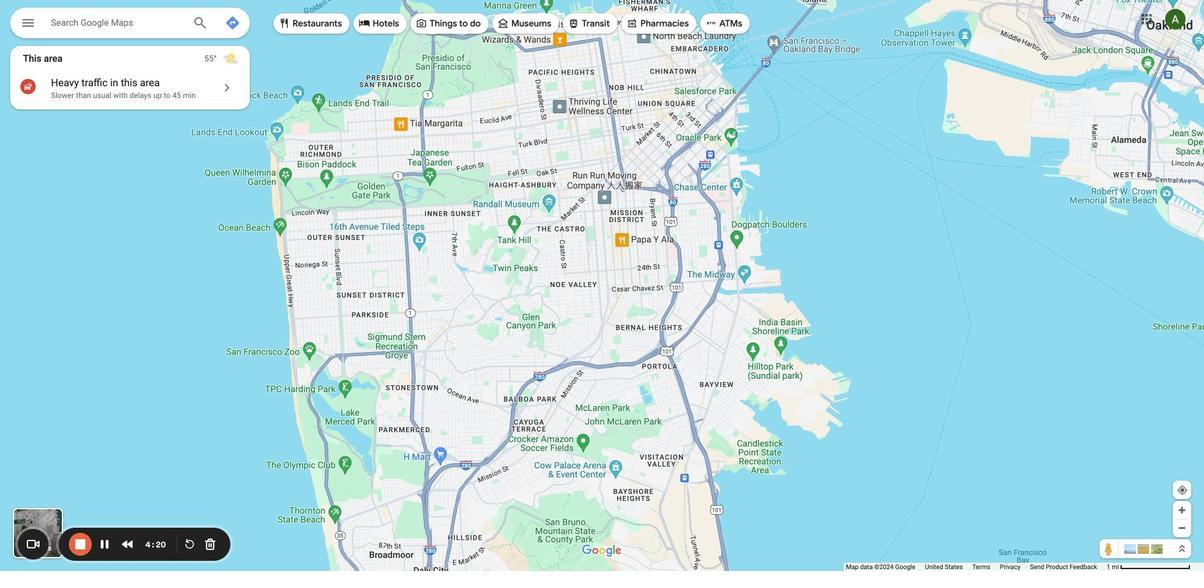 Task type: describe. For each thing, give the bounding box(es) containing it.
partly cloudy image
[[223, 51, 238, 66]]

zoom out image
[[1178, 524, 1187, 534]]

Search Google Maps field
[[10, 8, 250, 42]]

show street view coverage image
[[1100, 540, 1119, 559]]

this area region
[[10, 46, 250, 110]]

none search field inside google maps element
[[10, 8, 250, 42]]

show your location image
[[1177, 485, 1188, 497]]

none field inside search google maps field
[[51, 15, 182, 30]]

google account: augustus odena  
(augustus@adept.ai) image
[[1165, 9, 1186, 29]]



Task type: locate. For each thing, give the bounding box(es) containing it.
google maps element
[[0, 0, 1204, 572]]

zoom in image
[[1178, 506, 1187, 516]]

None field
[[51, 15, 182, 30]]

None search field
[[10, 8, 250, 42]]



Task type: vqa. For each thing, say whether or not it's contained in the screenshot.
Japan
no



